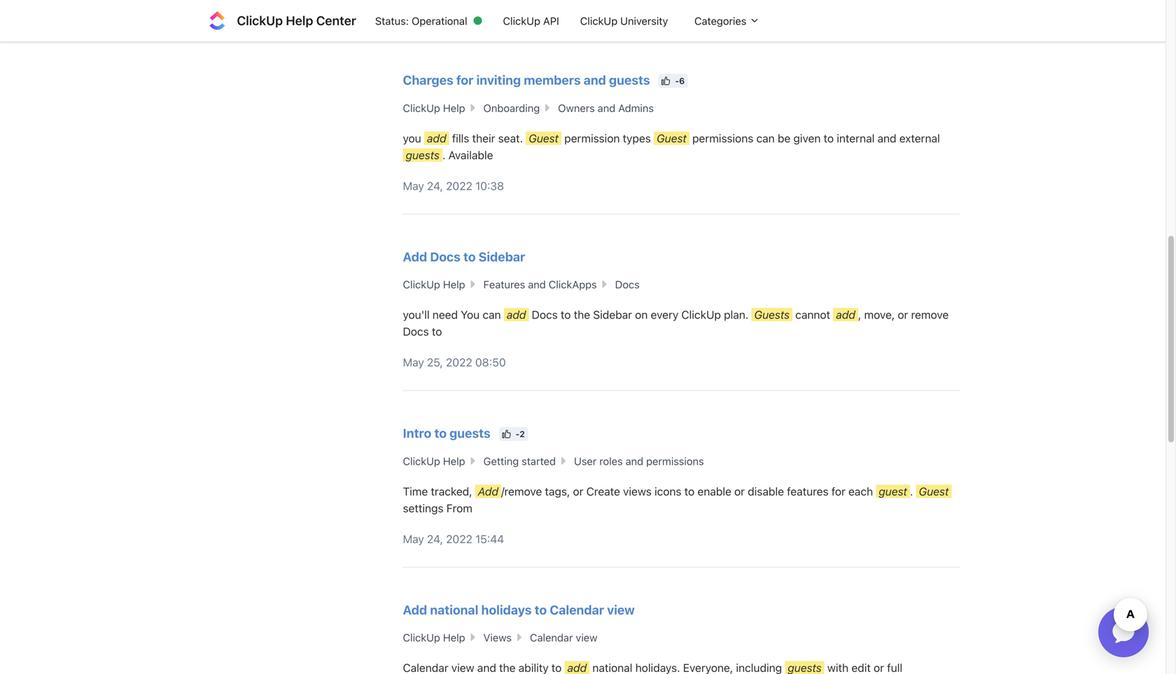 Task type: describe. For each thing, give the bounding box(es) containing it.
add for docs
[[403, 249, 427, 264]]

api
[[543, 15, 559, 27]]

be
[[778, 131, 791, 145]]

add for national
[[403, 602, 427, 617]]

1 vertical spatial permissions
[[646, 455, 704, 467]]

intro
[[403, 426, 432, 441]]

,
[[858, 308, 861, 321]]

views
[[623, 485, 652, 498]]

owners
[[558, 102, 595, 114]]

categories
[[695, 15, 749, 27]]

add national holidays to calendar view
[[403, 602, 635, 617]]

14:58
[[475, 2, 504, 16]]

views link
[[483, 632, 512, 644]]

help for you
[[443, 102, 465, 114]]

and left admins
[[598, 102, 616, 114]]

clickup for first clickup help link from the bottom
[[403, 632, 440, 644]]

you
[[461, 308, 480, 321]]

user roles and permissions link
[[574, 455, 704, 467]]

0 horizontal spatial can
[[483, 308, 501, 321]]

admins
[[618, 102, 654, 114]]

to inside the , move, or remove docs to
[[432, 325, 442, 338]]

create
[[586, 485, 620, 498]]

-6
[[673, 76, 685, 86]]

may 25, 2022 08:50
[[403, 356, 506, 369]]

help for you'll need you can
[[443, 278, 465, 291]]

may 24, 2022 15:44
[[403, 532, 504, 546]]

. inside you add fills their seat. guest permission types guest permissions can be given to internal and external guests . available
[[442, 148, 446, 162]]

clickup for clickup help link corresponding to time tracked,
[[403, 455, 440, 467]]

add docs to sidebar
[[403, 249, 525, 264]]

move,
[[864, 308, 895, 321]]

tags,
[[545, 485, 570, 498]]

to right intro
[[434, 426, 447, 441]]

fills
[[452, 131, 469, 145]]

may for may 24, 2022 15:44
[[403, 532, 424, 546]]

clickup help link for time tracked,
[[403, 455, 465, 467]]

intro to guests
[[403, 426, 493, 441]]

. inside time tracked, add /remove tags, or create views icons to enable or disable features for each guest . guest settings from
[[910, 485, 913, 498]]

2 horizontal spatial add
[[836, 308, 856, 321]]

- for charges for inviting members and guests
[[675, 76, 679, 86]]

permissions inside you add fills their seat. guest permission types guest permissions can be given to internal and external guests . available
[[692, 131, 754, 145]]

6
[[679, 76, 685, 86]]

to up you
[[463, 249, 476, 264]]

help for time tracked,
[[443, 455, 465, 467]]

categories button
[[679, 8, 765, 34]]

their
[[472, 131, 495, 145]]

clickup help for you
[[403, 102, 465, 114]]

permission
[[564, 131, 620, 145]]

may 24, 2022 14:58
[[403, 2, 504, 16]]

and inside you add fills their seat. guest permission types guest permissions can be given to internal and external guests . available
[[878, 131, 897, 145]]

holidays
[[481, 602, 532, 617]]

clickup help center
[[237, 13, 356, 28]]

to inside time tracked, add /remove tags, or create views icons to enable or disable features for each guest . guest settings from
[[685, 485, 695, 498]]

clickup help for time tracked,
[[403, 455, 465, 467]]

08:50
[[475, 356, 506, 369]]

clickup for clickup university link
[[580, 15, 618, 27]]

clickup for you'll need you can's clickup help link
[[403, 278, 440, 291]]

can inside you add fills their seat. guest permission types guest permissions can be given to internal and external guests . available
[[757, 131, 775, 145]]

need
[[433, 308, 458, 321]]

each
[[849, 485, 873, 498]]

- for intro to guests
[[516, 429, 520, 439]]

/remove
[[501, 485, 542, 498]]

0 vertical spatial for
[[456, 72, 474, 88]]

charges
[[403, 72, 454, 88]]

25,
[[427, 356, 443, 369]]

you add fills their seat. guest permission types guest permissions can be given to internal and external guests . available
[[403, 131, 940, 162]]

features and clickapps link
[[483, 278, 597, 291]]

for inside time tracked, add /remove tags, or create views icons to enable or disable features for each guest . guest settings from
[[832, 485, 846, 498]]

0 vertical spatial guests
[[609, 72, 650, 88]]

clickup api
[[503, 15, 559, 27]]

and right roles
[[626, 455, 644, 467]]

cannot
[[796, 308, 830, 321]]

intro to guests link
[[403, 426, 493, 441]]

from
[[447, 502, 473, 515]]

clickup university
[[580, 15, 668, 27]]

1 horizontal spatial guests
[[450, 426, 491, 441]]

guest inside time tracked, add /remove tags, or create views icons to enable or disable features for each guest . guest settings from
[[919, 485, 949, 498]]

1 horizontal spatial view
[[607, 602, 635, 617]]

user roles and permissions
[[574, 455, 704, 467]]

docs inside the , move, or remove docs to
[[403, 325, 429, 338]]

features
[[483, 278, 525, 291]]

onboarding
[[483, 102, 540, 114]]

clickup help center link
[[206, 9, 365, 32]]

internal
[[837, 131, 875, 145]]

1 vertical spatial calendar
[[530, 632, 573, 644]]

features
[[787, 485, 829, 498]]

add national holidays to calendar view link
[[403, 602, 635, 617]]

docs link
[[615, 278, 640, 291]]

clickup api link
[[493, 8, 570, 34]]

calendar view
[[530, 632, 598, 644]]

plan.
[[724, 308, 749, 321]]

owners and admins link
[[558, 102, 654, 114]]

getting
[[483, 455, 519, 467]]

1 vertical spatial view
[[576, 632, 598, 644]]

remove
[[911, 308, 949, 321]]

24, for charges
[[427, 179, 443, 192]]

owners and admins
[[558, 102, 654, 114]]

15:44
[[475, 532, 504, 546]]

settings
[[403, 502, 444, 515]]

clickup for clickup api link
[[503, 15, 540, 27]]

2022 for 10:38
[[446, 179, 473, 192]]

charges for inviting members and guests
[[403, 72, 653, 88]]

2
[[520, 429, 525, 439]]



Task type: locate. For each thing, give the bounding box(es) containing it.
for left inviting at top left
[[456, 72, 474, 88]]

2 clickup help from the top
[[403, 278, 465, 291]]

3 clickup help link from the top
[[403, 455, 465, 467]]

clickup left api
[[503, 15, 540, 27]]

2 horizontal spatial guest
[[919, 485, 949, 498]]

guest right guest
[[919, 485, 949, 498]]

clickup down intro
[[403, 455, 440, 467]]

0 horizontal spatial add
[[427, 131, 446, 145]]

0 horizontal spatial .
[[442, 148, 446, 162]]

0 horizontal spatial or
[[573, 485, 584, 498]]

for left each at the bottom right of page
[[832, 485, 846, 498]]

4 clickup help link from the top
[[403, 632, 465, 644]]

- up you add fills their seat. guest permission types guest permissions can be given to internal and external guests . available
[[675, 76, 679, 86]]

1 horizontal spatial add
[[507, 308, 526, 321]]

24, right status:
[[427, 2, 443, 16]]

2022 left 15:44
[[446, 532, 473, 546]]

can
[[757, 131, 775, 145], [483, 308, 501, 321]]

clickup help link down intro to guests
[[403, 455, 465, 467]]

status:
[[375, 15, 409, 27]]

or right move,
[[898, 308, 908, 321]]

guests inside you add fills their seat. guest permission types guest permissions can be given to internal and external guests . available
[[406, 148, 440, 162]]

2022
[[446, 2, 473, 16], [446, 179, 473, 192], [446, 356, 472, 369], [446, 532, 473, 546]]

calendar down add national holidays to calendar view
[[530, 632, 573, 644]]

1 24, from the top
[[427, 2, 443, 16]]

status: operational
[[375, 15, 467, 27]]

guest right seat.
[[529, 131, 559, 145]]

views
[[483, 632, 512, 644]]

getting started link
[[483, 455, 556, 467]]

2 clickup help link from the top
[[403, 278, 465, 291]]

to down need
[[432, 325, 442, 338]]

guests up admins
[[609, 72, 650, 88]]

. right guest
[[910, 485, 913, 498]]

to right icons
[[685, 485, 695, 498]]

types
[[623, 131, 651, 145]]

clickup help help center home page image
[[206, 9, 229, 32]]

clickup down national
[[403, 632, 440, 644]]

help down the add docs to sidebar
[[443, 278, 465, 291]]

.
[[442, 148, 446, 162], [910, 485, 913, 498]]

0 vertical spatial sidebar
[[479, 249, 525, 264]]

you'll need you can add docs to the sidebar on every clickup plan. guests cannot add
[[403, 308, 856, 321]]

clickup up you'll
[[403, 278, 440, 291]]

calendar
[[550, 602, 604, 617], [530, 632, 573, 644]]

add up you'll
[[403, 249, 427, 264]]

sidebar
[[479, 249, 525, 264], [593, 308, 632, 321]]

4 may from the top
[[403, 532, 424, 546]]

national
[[430, 602, 478, 617]]

1 horizontal spatial for
[[832, 485, 846, 498]]

permissions up icons
[[646, 455, 704, 467]]

docs down you'll
[[403, 325, 429, 338]]

4 clickup help from the top
[[403, 632, 465, 644]]

2022 for 14:58
[[446, 2, 473, 16]]

clickup down charges
[[403, 102, 440, 114]]

you'll
[[403, 308, 430, 321]]

clickup help for you'll need you can
[[403, 278, 465, 291]]

help left the center
[[286, 13, 313, 28]]

2 24, from the top
[[427, 179, 443, 192]]

1 horizontal spatial or
[[734, 485, 745, 498]]

application
[[1082, 590, 1166, 674]]

onboarding link
[[483, 102, 540, 114]]

2022 left 14:58
[[446, 2, 473, 16]]

the
[[574, 308, 590, 321]]

help down national
[[443, 632, 465, 644]]

and up owners and admins
[[584, 72, 606, 88]]

0 horizontal spatial sidebar
[[479, 249, 525, 264]]

, move, or remove docs to
[[403, 308, 949, 338]]

clickapps
[[549, 278, 597, 291]]

clickup right "clickup help help center home page" image
[[237, 13, 283, 28]]

guest
[[529, 131, 559, 145], [657, 131, 687, 145], [919, 485, 949, 498]]

2 vertical spatial 24,
[[427, 532, 443, 546]]

0 horizontal spatial guests
[[406, 148, 440, 162]]

clickup help down charges
[[403, 102, 465, 114]]

or inside the , move, or remove docs to
[[898, 308, 908, 321]]

add left , on the right of the page
[[836, 308, 856, 321]]

0 vertical spatial view
[[607, 602, 635, 617]]

or right enable
[[734, 485, 745, 498]]

icons
[[655, 485, 682, 498]]

1 vertical spatial sidebar
[[593, 308, 632, 321]]

2 horizontal spatial or
[[898, 308, 908, 321]]

1 vertical spatial .
[[910, 485, 913, 498]]

guests
[[609, 72, 650, 88], [406, 148, 440, 162], [450, 426, 491, 441]]

clickup help link down charges
[[403, 102, 465, 114]]

1 horizontal spatial guest
[[657, 131, 687, 145]]

may for may 24, 2022 10:38
[[403, 179, 424, 192]]

docs up need
[[430, 249, 461, 264]]

guests up 'getting'
[[450, 426, 491, 441]]

add down features
[[507, 308, 526, 321]]

clickup university link
[[570, 8, 679, 34]]

1 vertical spatial for
[[832, 485, 846, 498]]

getting started
[[483, 455, 556, 467]]

sidebar up features
[[479, 249, 525, 264]]

to left the
[[561, 308, 571, 321]]

tracked,
[[431, 485, 472, 498]]

members
[[524, 72, 581, 88]]

docs down features and clickapps link
[[532, 308, 558, 321]]

0 vertical spatial calendar
[[550, 602, 604, 617]]

0 vertical spatial .
[[442, 148, 446, 162]]

1 horizontal spatial sidebar
[[593, 308, 632, 321]]

given
[[794, 131, 821, 145]]

and right features
[[528, 278, 546, 291]]

may for may 25, 2022 08:50
[[403, 356, 424, 369]]

and
[[584, 72, 606, 88], [598, 102, 616, 114], [878, 131, 897, 145], [528, 278, 546, 291], [626, 455, 644, 467]]

add
[[403, 249, 427, 264], [478, 485, 498, 498], [403, 602, 427, 617]]

clickup help link for you'll need you can
[[403, 278, 465, 291]]

to right given
[[824, 131, 834, 145]]

center
[[316, 13, 356, 28]]

2 vertical spatial add
[[403, 602, 427, 617]]

add left fills
[[427, 131, 446, 145]]

clickup left university
[[580, 15, 618, 27]]

guests
[[754, 308, 790, 321]]

3 may from the top
[[403, 356, 424, 369]]

clickup left the plan.
[[682, 308, 721, 321]]

features and clickapps
[[483, 278, 597, 291]]

roles
[[599, 455, 623, 467]]

1 clickup help from the top
[[403, 102, 465, 114]]

add inside you add fills their seat. guest permission types guest permissions can be given to internal and external guests . available
[[427, 131, 446, 145]]

2022 left 10:38
[[446, 179, 473, 192]]

2 horizontal spatial guests
[[609, 72, 650, 88]]

user
[[574, 455, 597, 467]]

24, left 10:38
[[427, 179, 443, 192]]

started
[[522, 455, 556, 467]]

- up getting started "link"
[[516, 429, 520, 439]]

on
[[635, 308, 648, 321]]

help down intro to guests
[[443, 455, 465, 467]]

calendar up the calendar view
[[550, 602, 604, 617]]

1 horizontal spatial -
[[675, 76, 679, 86]]

to inside you add fills their seat. guest permission types guest permissions can be given to internal and external guests . available
[[824, 131, 834, 145]]

2022 right 25,
[[446, 356, 472, 369]]

24, for intro
[[427, 532, 443, 546]]

1 clickup help link from the top
[[403, 102, 465, 114]]

help up fills
[[443, 102, 465, 114]]

operational
[[412, 15, 467, 27]]

to
[[824, 131, 834, 145], [463, 249, 476, 264], [561, 308, 571, 321], [432, 325, 442, 338], [434, 426, 447, 441], [685, 485, 695, 498], [535, 602, 547, 617]]

3 24, from the top
[[427, 532, 443, 546]]

clickup for clickup help link corresponding to you
[[403, 102, 440, 114]]

0 horizontal spatial guest
[[529, 131, 559, 145]]

clickup help link
[[403, 102, 465, 114], [403, 278, 465, 291], [403, 455, 465, 467], [403, 632, 465, 644]]

0 vertical spatial 24,
[[427, 2, 443, 16]]

0 vertical spatial can
[[757, 131, 775, 145]]

0 vertical spatial permissions
[[692, 131, 754, 145]]

disable
[[748, 485, 784, 498]]

0 vertical spatial add
[[403, 249, 427, 264]]

or
[[898, 308, 908, 321], [573, 485, 584, 498], [734, 485, 745, 498]]

. left available
[[442, 148, 446, 162]]

0 horizontal spatial -
[[516, 429, 520, 439]]

can right you
[[483, 308, 501, 321]]

1 vertical spatial can
[[483, 308, 501, 321]]

available
[[448, 148, 493, 162]]

2022 for 15:44
[[446, 532, 473, 546]]

permissions left be
[[692, 131, 754, 145]]

time
[[403, 485, 428, 498]]

may 24, 2022 10:38
[[403, 179, 504, 192]]

guests down you
[[406, 148, 440, 162]]

university
[[620, 15, 668, 27]]

10:38
[[475, 179, 504, 192]]

clickup help link down national
[[403, 632, 465, 644]]

add down 'getting'
[[478, 485, 498, 498]]

time tracked, add /remove tags, or create views icons to enable or disable features for each guest . guest settings from
[[403, 485, 949, 515]]

1 vertical spatial 24,
[[427, 179, 443, 192]]

clickup
[[237, 13, 283, 28], [503, 15, 540, 27], [580, 15, 618, 27], [403, 102, 440, 114], [403, 278, 440, 291], [682, 308, 721, 321], [403, 455, 440, 467], [403, 632, 440, 644]]

-
[[675, 76, 679, 86], [516, 429, 520, 439]]

0 horizontal spatial for
[[456, 72, 474, 88]]

-2
[[513, 429, 525, 439]]

1 vertical spatial guests
[[406, 148, 440, 162]]

add left national
[[403, 602, 427, 617]]

may
[[403, 2, 424, 16], [403, 179, 424, 192], [403, 356, 424, 369], [403, 532, 424, 546]]

add inside time tracked, add /remove tags, or create views icons to enable or disable features for each guest . guest settings from
[[478, 485, 498, 498]]

1 horizontal spatial .
[[910, 485, 913, 498]]

add docs to sidebar link
[[403, 249, 525, 264]]

0 horizontal spatial view
[[576, 632, 598, 644]]

3 clickup help from the top
[[403, 455, 465, 467]]

and right the internal
[[878, 131, 897, 145]]

every
[[651, 308, 679, 321]]

1 vertical spatial add
[[478, 485, 498, 498]]

guest right types
[[657, 131, 687, 145]]

external
[[900, 131, 940, 145]]

seat.
[[498, 131, 523, 145]]

clickup help link for you
[[403, 102, 465, 114]]

2 vertical spatial guests
[[450, 426, 491, 441]]

inviting
[[476, 72, 521, 88]]

docs up you'll need you can add docs to the sidebar on every clickup plan. guests cannot add
[[615, 278, 640, 291]]

calendar view link
[[530, 632, 598, 644]]

clickup help link up need
[[403, 278, 465, 291]]

clickup help down national
[[403, 632, 465, 644]]

24,
[[427, 2, 443, 16], [427, 179, 443, 192], [427, 532, 443, 546]]

2 may from the top
[[403, 179, 424, 192]]

0 vertical spatial -
[[675, 76, 679, 86]]

1 vertical spatial -
[[516, 429, 520, 439]]

clickup help down intro to guests
[[403, 455, 465, 467]]

charges for inviting members and guests link
[[403, 72, 653, 88]]

enable
[[698, 485, 732, 498]]

clickup help up need
[[403, 278, 465, 291]]

to right holidays
[[535, 602, 547, 617]]

can left be
[[757, 131, 775, 145]]

2022 for 08:50
[[446, 356, 472, 369]]

sidebar left the 'on'
[[593, 308, 632, 321]]

1 may from the top
[[403, 2, 424, 16]]

may for may 24, 2022 14:58
[[403, 2, 424, 16]]

or right tags,
[[573, 485, 584, 498]]

guest
[[879, 485, 907, 498]]

1 horizontal spatial can
[[757, 131, 775, 145]]

24, down the settings
[[427, 532, 443, 546]]



Task type: vqa. For each thing, say whether or not it's contained in the screenshot.
modal,
no



